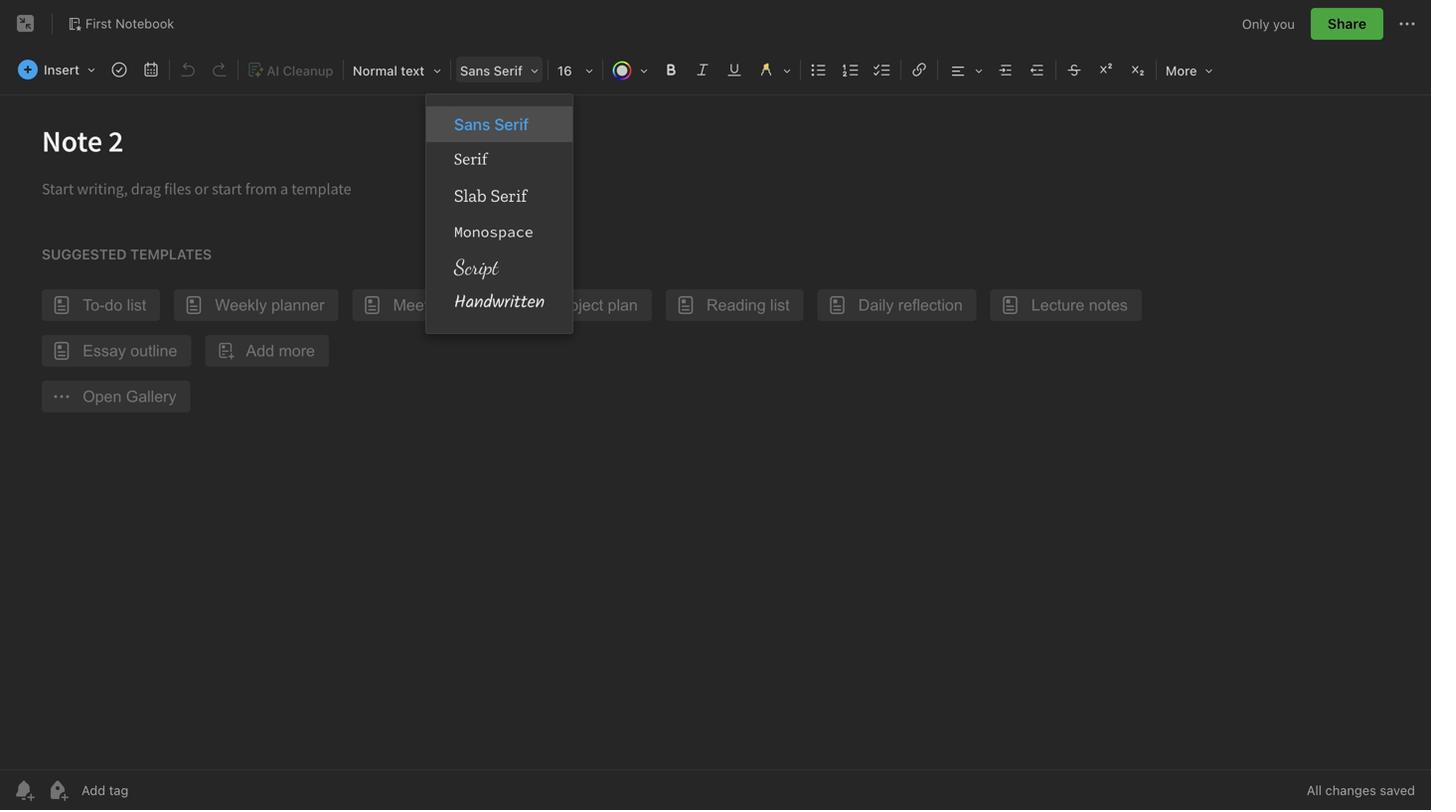 Task type: describe. For each thing, give the bounding box(es) containing it.
bulleted list image
[[805, 56, 833, 83]]

more actions image
[[1396, 12, 1419, 36]]

share button
[[1311, 8, 1384, 40]]

indent image
[[992, 56, 1020, 83]]

script handwritten
[[454, 254, 545, 317]]

insert link image
[[905, 56, 933, 83]]

task image
[[105, 56, 133, 83]]

add a reminder image
[[12, 778, 36, 802]]

monospace link
[[426, 214, 573, 249]]

strikethrough image
[[1061, 56, 1088, 83]]

underline image
[[721, 56, 748, 83]]

serif down serif link
[[491, 185, 527, 206]]

normal
[[353, 63, 397, 78]]

text
[[401, 63, 425, 78]]

add tag image
[[46, 778, 70, 802]]

normal text
[[353, 63, 425, 78]]

all changes saved
[[1307, 783, 1415, 798]]

sans serif menu item
[[426, 106, 573, 142]]

changes
[[1326, 783, 1377, 798]]

insert
[[44, 62, 79, 77]]

numbered list image
[[837, 56, 865, 83]]

sans serif inside sans serif link
[[454, 115, 529, 134]]

Insert field
[[13, 56, 102, 83]]

notebook
[[115, 16, 174, 31]]

16
[[558, 63, 572, 78]]



Task type: vqa. For each thing, say whether or not it's contained in the screenshot.
'8' "button"
no



Task type: locate. For each thing, give the bounding box(es) containing it.
serif
[[494, 63, 523, 78], [494, 115, 529, 134], [454, 150, 488, 170], [491, 185, 527, 206]]

subscript image
[[1124, 56, 1152, 83]]

slab
[[454, 185, 487, 206]]

Font family field
[[453, 56, 546, 84]]

sans inside menu item
[[454, 115, 490, 134]]

sans up serif link
[[454, 115, 490, 134]]

sans serif up sans serif link
[[460, 63, 523, 78]]

slab serif link
[[426, 178, 573, 214]]

More field
[[1159, 56, 1220, 84]]

serif inside font family field
[[494, 63, 523, 78]]

share
[[1328, 15, 1367, 32]]

0 vertical spatial sans serif
[[460, 63, 523, 78]]

serif up slab
[[454, 150, 488, 170]]

serif link
[[426, 142, 573, 178]]

italic image
[[689, 56, 717, 83]]

handwritten link
[[426, 285, 573, 321]]

serif up "sans serif" menu item
[[494, 63, 523, 78]]

only you
[[1242, 16, 1295, 31]]

script link
[[426, 249, 573, 285]]

serif inside menu item
[[494, 115, 529, 134]]

sans serif up serif link
[[454, 115, 529, 134]]

sans up "sans serif" menu item
[[460, 63, 490, 78]]

sans serif inside font family field
[[460, 63, 523, 78]]

sans inside font family field
[[460, 63, 490, 78]]

Add tag field
[[80, 782, 229, 799]]

1 vertical spatial sans serif
[[454, 115, 529, 134]]

superscript image
[[1092, 56, 1120, 83]]

more
[[1166, 63, 1197, 78]]

Alignment field
[[940, 56, 990, 84]]

Highlight field
[[750, 56, 798, 84]]

bold image
[[657, 56, 685, 83]]

collapse note image
[[14, 12, 38, 36]]

only
[[1242, 16, 1270, 31]]

you
[[1273, 16, 1295, 31]]

script
[[454, 254, 499, 280]]

Heading level field
[[346, 56, 448, 84]]

first notebook
[[85, 16, 174, 31]]

checklist image
[[869, 56, 897, 83]]

dropdown list menu
[[426, 106, 573, 321]]

calendar event image
[[137, 56, 165, 83]]

0 vertical spatial sans
[[460, 63, 490, 78]]

handwritten
[[454, 289, 545, 317]]

Note Editor text field
[[0, 95, 1431, 769]]

1 vertical spatial sans
[[454, 115, 490, 134]]

sans serif link
[[426, 106, 573, 142]]

Font size field
[[551, 56, 600, 84]]

sans
[[460, 63, 490, 78], [454, 115, 490, 134]]

outdent image
[[1024, 56, 1052, 83]]

sans serif
[[460, 63, 523, 78], [454, 115, 529, 134]]

serif up serif link
[[494, 115, 529, 134]]

all
[[1307, 783, 1322, 798]]

saved
[[1380, 783, 1415, 798]]

More actions field
[[1396, 8, 1419, 40]]

first
[[85, 16, 112, 31]]

slab serif
[[454, 185, 527, 206]]

note window element
[[0, 0, 1431, 810]]

monospace
[[454, 222, 533, 241]]

Font color field
[[605, 56, 655, 84]]

first notebook button
[[61, 10, 181, 38]]



